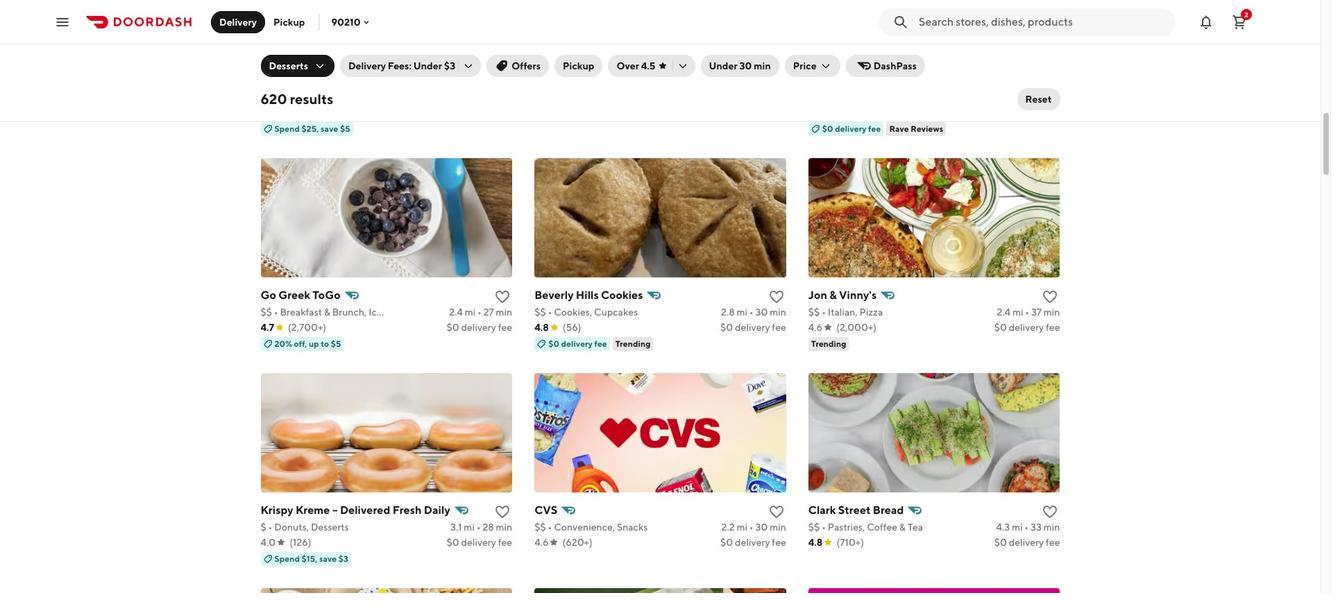 Task type: locate. For each thing, give the bounding box(es) containing it.
pastries,
[[828, 522, 865, 533]]

delivery down 2.4 mi • 37 min
[[1009, 322, 1044, 333]]

mi left the "37"
[[1013, 307, 1024, 318]]

4.8 left (56)
[[535, 322, 549, 333]]

save for $15,
[[319, 554, 337, 564]]

toast
[[535, 73, 563, 87]]

0 vertical spatial $0
[[823, 123, 834, 134]]

mi for krispy kreme – delivered fresh daily
[[464, 522, 475, 533]]

1 vertical spatial $5
[[331, 339, 341, 349]]

0 vertical spatial $0 delivery fee
[[823, 123, 881, 134]]

0 horizontal spatial $0
[[549, 339, 560, 349]]

$ • donuts, desserts
[[261, 522, 349, 533]]

$​0 delivery fee for cookies
[[721, 322, 786, 333]]

1 vertical spatial desserts
[[311, 522, 349, 533]]

• down cvs
[[548, 522, 552, 533]]

$0 delivery fee left rave
[[823, 123, 881, 134]]

delivery for cvs
[[735, 537, 770, 548]]

fee down 4.3 mi • 33 min
[[1046, 537, 1060, 548]]

pickup button up desserts 'button'
[[265, 11, 313, 33]]

save
[[321, 123, 338, 134], [319, 554, 337, 564]]

over
[[617, 60, 639, 72]]

min for clark street bread
[[1044, 522, 1060, 533]]

min right the "37"
[[1044, 307, 1060, 318]]

desserts down the –
[[311, 522, 349, 533]]

cookies up cupcakes
[[601, 289, 643, 302]]

0 vertical spatial delivery
[[219, 16, 257, 27]]

click to add this store to your saved list image up 4.3 mi • 33 min
[[1042, 504, 1059, 520]]

hills
[[576, 289, 599, 302]]

mi right 2.2
[[737, 522, 748, 533]]

delivery for jon & vinny's
[[1009, 322, 1044, 333]]

fee for go greek togo
[[498, 322, 512, 333]]

$$ • breakfast & brunch, ice cream & frozen yogurt
[[261, 307, 486, 318]]

0 horizontal spatial under
[[414, 60, 442, 72]]

1 horizontal spatial cookies
[[601, 289, 643, 302]]

clark
[[809, 504, 836, 517]]

1 horizontal spatial $0
[[823, 123, 834, 134]]

& down 'togo'
[[324, 307, 330, 318]]

0 horizontal spatial cream
[[336, 91, 365, 103]]

greek
[[279, 289, 310, 302]]

delivery for beverly hills cookies
[[735, 322, 770, 333]]

1 horizontal spatial cream
[[384, 307, 414, 318]]

delivery for clark street bread
[[1009, 537, 1044, 548]]

$$ for clark
[[809, 522, 820, 533]]

2 spend from the top
[[275, 554, 300, 564]]

1 vertical spatial $0 delivery fee
[[549, 339, 607, 349]]

reset
[[1026, 94, 1052, 105]]

1 horizontal spatial $0 delivery fee
[[823, 123, 881, 134]]

28
[[483, 522, 494, 533]]

0 vertical spatial 4.6
[[809, 322, 823, 333]]

1 horizontal spatial under
[[709, 60, 738, 72]]

0 vertical spatial cream
[[336, 91, 365, 103]]

to
[[321, 339, 329, 349]]

1 horizontal spatial cookies,
[[554, 307, 592, 318]]

rave reviews
[[890, 123, 944, 134]]

click to add this store to your saved list image for clark street bread
[[1042, 504, 1059, 520]]

$​0 delivery fee down 3.1 mi • 28 min
[[447, 537, 512, 548]]

2.4
[[449, 307, 463, 318], [997, 307, 1011, 318]]

$​0 delivery fee down 4.3 mi • 33 min
[[995, 537, 1060, 548]]

$0 down "$$ • cookies, cupcakes"
[[549, 339, 560, 349]]

$3 right fees: at the left top of page
[[444, 60, 456, 72]]

$​0 down '3.1'
[[447, 537, 459, 548]]

0 vertical spatial spend
[[275, 123, 300, 134]]

4.5
[[641, 60, 656, 72]]

2.8 mi • 30 min
[[721, 307, 786, 318]]

0 horizontal spatial delivery
[[219, 16, 257, 27]]

save right $15,
[[319, 554, 337, 564]]

$$ • italian, pizza
[[809, 307, 883, 318]]

& right jon
[[830, 289, 837, 302]]

cookies, up (56)
[[554, 307, 592, 318]]

2.2 mi • 30 min
[[722, 522, 786, 533]]

$​0 delivery fee
[[447, 322, 512, 333], [721, 322, 786, 333], [995, 322, 1060, 333], [447, 537, 512, 548], [721, 537, 786, 548], [995, 537, 1060, 548]]

• up 4.7
[[274, 307, 278, 318]]

click to add this store to your saved list image
[[768, 73, 785, 90], [494, 289, 511, 305], [768, 504, 785, 520]]

delivery down 3.1 mi • 28 min
[[461, 537, 496, 548]]

4.8 for beverly hills cookies
[[535, 322, 549, 333]]

cookies
[[296, 73, 338, 87], [601, 289, 643, 302]]

$​0 delivery fee down '2.8 mi • 30 min'
[[721, 322, 786, 333]]

0 horizontal spatial cookies,
[[280, 91, 318, 103]]

0 horizontal spatial 2.4
[[449, 307, 463, 318]]

reset button
[[1017, 88, 1060, 110]]

trending down cupcakes
[[616, 339, 651, 349]]

$0 for daughter's deli
[[823, 123, 834, 134]]

delivered
[[340, 504, 390, 517]]

click to add this store to your saved list image up '2.8 mi • 30 min'
[[768, 289, 785, 305]]

desserts
[[269, 60, 308, 72], [311, 522, 349, 533]]

click to add this store to your saved list image up reset
[[1042, 73, 1059, 90]]

ice right "brunch,"
[[369, 307, 382, 318]]

1 spend from the top
[[275, 123, 300, 134]]

20% off, up to $5
[[275, 339, 341, 349]]

1 horizontal spatial 4.8
[[809, 537, 823, 548]]

delivery for delivery
[[219, 16, 257, 27]]

0 horizontal spatial ice
[[320, 91, 334, 103]]

1 vertical spatial 4.6
[[535, 537, 549, 548]]

delivery
[[1009, 107, 1044, 118], [835, 123, 867, 134], [461, 322, 496, 333], [735, 322, 770, 333], [1009, 322, 1044, 333], [561, 339, 593, 349], [461, 537, 496, 548], [735, 537, 770, 548], [1009, 537, 1044, 548]]

vinny's
[[839, 289, 877, 302]]

mi right 4.3
[[1012, 522, 1023, 533]]

• right 2.2
[[750, 522, 754, 533]]

$0 down daughter's
[[823, 123, 834, 134]]

• left the "37"
[[1026, 307, 1030, 318]]

2.4 mi • 37 min
[[997, 307, 1060, 318]]

0 vertical spatial 4.8
[[535, 322, 549, 333]]

spend left $25,
[[275, 123, 300, 134]]

$​0 delivery fee for togo
[[447, 322, 512, 333]]

1 vertical spatial 30
[[756, 307, 768, 318]]

min
[[754, 60, 771, 72], [1044, 91, 1060, 103], [496, 307, 512, 318], [770, 307, 786, 318], [1044, 307, 1060, 318], [496, 522, 512, 533], [770, 522, 786, 533], [1044, 522, 1060, 533]]

$​0 down 2.4 mi • 37 min
[[995, 322, 1007, 333]]

0 vertical spatial $5
[[340, 123, 350, 134]]

$​0 delivery fee for bread
[[995, 537, 1060, 548]]

fee down 3.1 mi • 28 min
[[498, 537, 512, 548]]

$$ • pastries, coffee & tea
[[809, 522, 923, 533]]

1 horizontal spatial ice
[[369, 307, 382, 318]]

delivery down '2.8 mi • 30 min'
[[735, 322, 770, 333]]

min left price
[[754, 60, 771, 72]]

click to add this store to your saved list image up 2.4 mi • 27 min on the left of page
[[494, 289, 511, 305]]

$​0 delivery fee for –
[[447, 537, 512, 548]]

1 vertical spatial cookies,
[[554, 307, 592, 318]]

1 horizontal spatial pickup
[[563, 60, 595, 72]]

$​0 for go greek togo
[[447, 322, 459, 333]]

cafe
[[603, 73, 628, 87]]

$$
[[261, 91, 272, 103], [261, 307, 272, 318], [535, 307, 546, 318], [809, 307, 820, 318], [535, 522, 546, 533], [809, 522, 820, 533]]

4.6
[[809, 322, 823, 333], [535, 537, 549, 548]]

0 horizontal spatial $0 delivery fee
[[549, 339, 607, 349]]

$​0 delivery fee down 2.4 mi • 37 min
[[995, 322, 1060, 333]]

min for cvs
[[770, 522, 786, 533]]

27
[[484, 307, 494, 318]]

click to add this store to your saved list image
[[494, 73, 511, 90], [1042, 73, 1059, 90], [768, 289, 785, 305], [1042, 289, 1059, 305], [494, 504, 511, 520], [1042, 504, 1059, 520]]

2 2.4 from the left
[[997, 307, 1011, 318]]

•
[[274, 91, 278, 103], [1025, 91, 1029, 103], [274, 307, 278, 318], [478, 307, 482, 318], [548, 307, 552, 318], [750, 307, 754, 318], [822, 307, 826, 318], [1026, 307, 1030, 318], [268, 522, 272, 533], [477, 522, 481, 533], [548, 522, 552, 533], [750, 522, 754, 533], [822, 522, 826, 533], [1025, 522, 1029, 533]]

1 vertical spatial cookies
[[601, 289, 643, 302]]

1 vertical spatial pickup
[[563, 60, 595, 72]]

cookies, for ice
[[280, 91, 318, 103]]

30 right 2.2
[[756, 522, 768, 533]]

min right 33
[[1044, 522, 1060, 533]]

$3
[[444, 60, 456, 72], [339, 554, 349, 564]]

price
[[793, 60, 817, 72]]

min right 27
[[496, 307, 512, 318]]

• left 27
[[478, 307, 482, 318]]

$$ • cookies, ice cream
[[261, 91, 365, 103]]

$​0 down 2.0 at the top
[[995, 107, 1007, 118]]

spend $15, save $3
[[275, 554, 349, 564]]

toast bakery cafe link
[[535, 71, 786, 122]]

mi for clark street bread
[[1012, 522, 1023, 533]]

cookies, down junior cookies at the left top of the page
[[280, 91, 318, 103]]

$0 delivery fee down (56)
[[549, 339, 607, 349]]

1 under from the left
[[414, 60, 442, 72]]

pickup up desserts 'button'
[[274, 16, 305, 27]]

2 under from the left
[[709, 60, 738, 72]]

mi for jon & vinny's
[[1013, 307, 1024, 318]]

0 horizontal spatial trending
[[616, 339, 651, 349]]

$​0 delivery fee for vinny's
[[995, 322, 1060, 333]]

under inside button
[[709, 60, 738, 72]]

click to add this store to your saved list image up 3.1 mi • 28 min
[[494, 504, 511, 520]]

min for go greek togo
[[496, 307, 512, 318]]

30 right "2.8"
[[756, 307, 768, 318]]

dashpass button
[[846, 55, 925, 77]]

30 for cvs
[[756, 522, 768, 533]]

deli
[[868, 73, 889, 87]]

$0
[[823, 123, 834, 134], [549, 339, 560, 349]]

$$ up 4.7
[[261, 307, 272, 318]]

ice down junior cookies at the left top of the page
[[320, 91, 334, 103]]

spend for spend $15, save $3
[[275, 554, 300, 564]]

0 vertical spatial save
[[321, 123, 338, 134]]

2.4 for togo
[[449, 307, 463, 318]]

spend down (126)
[[275, 554, 300, 564]]

1 vertical spatial $0
[[549, 339, 560, 349]]

• down junior
[[274, 91, 278, 103]]

$$ down 'beverly' at left
[[535, 307, 546, 318]]

1 horizontal spatial 2.4
[[997, 307, 1011, 318]]

(126)
[[290, 537, 311, 548]]

(56)
[[563, 322, 582, 333]]

1 vertical spatial spend
[[275, 554, 300, 564]]

coffee
[[867, 522, 898, 533]]

1 2.4 from the left
[[449, 307, 463, 318]]

brunch,
[[332, 307, 367, 318]]

(710+)
[[837, 537, 864, 548]]

0 horizontal spatial desserts
[[269, 60, 308, 72]]

fee down "$$ • cookies, cupcakes"
[[595, 339, 607, 349]]

min right "2.8"
[[770, 307, 786, 318]]

$15,
[[302, 554, 318, 564]]

$5 right to
[[331, 339, 341, 349]]

$​0 for krispy kreme – delivered fresh daily
[[447, 537, 459, 548]]

4.6 for jon & vinny's
[[809, 322, 823, 333]]

yogurt
[[457, 307, 486, 318]]

spend for spend $25, save $5
[[275, 123, 300, 134]]

fee left rave
[[869, 123, 881, 134]]

delivery down reset
[[1009, 107, 1044, 118]]

$3 right $15,
[[339, 554, 349, 564]]

trending
[[616, 339, 651, 349], [811, 339, 847, 349]]

• left '38'
[[1025, 91, 1029, 103]]

$​0 down 2.2
[[721, 537, 733, 548]]

krispy kreme – delivered fresh daily
[[261, 504, 450, 517]]

open menu image
[[54, 14, 71, 30]]

min right '38'
[[1044, 91, 1060, 103]]

1 horizontal spatial $3
[[444, 60, 456, 72]]

cream
[[336, 91, 365, 103], [384, 307, 414, 318]]

pizza
[[860, 307, 883, 318]]

2.2
[[722, 522, 735, 533]]

fee down 2.4 mi • 27 min on the left of page
[[498, 322, 512, 333]]

trending down (2,000+)
[[811, 339, 847, 349]]

delivery down 2.4 mi • 27 min on the left of page
[[461, 322, 496, 333]]

cookies up '$$ • cookies, ice cream'
[[296, 73, 338, 87]]

desserts up junior cookies at the left top of the page
[[269, 60, 308, 72]]

• right $
[[268, 522, 272, 533]]

0 vertical spatial 30
[[740, 60, 752, 72]]

0 horizontal spatial cookies
[[296, 73, 338, 87]]

fee down 2.2 mi • 30 min
[[772, 537, 786, 548]]

spend
[[275, 123, 300, 134], [275, 554, 300, 564]]

1 vertical spatial click to add this store to your saved list image
[[494, 289, 511, 305]]

& left frozen
[[416, 307, 422, 318]]

junior cookies
[[261, 73, 338, 87]]

under 30 min button
[[701, 55, 779, 77]]

1 vertical spatial delivery
[[348, 60, 386, 72]]

min right 2.2
[[770, 522, 786, 533]]

1 horizontal spatial trending
[[811, 339, 847, 349]]

1 horizontal spatial pickup button
[[555, 55, 603, 77]]

0 vertical spatial desserts
[[269, 60, 308, 72]]

$3 for spend $15, save $3
[[339, 554, 349, 564]]

tea
[[908, 522, 923, 533]]

0 vertical spatial cookies,
[[280, 91, 318, 103]]

min right 28
[[496, 522, 512, 533]]

0 horizontal spatial pickup
[[274, 16, 305, 27]]

$​0 inside 2.0 mi • 38 min $​0 delivery fee
[[995, 107, 1007, 118]]

$$ • convenience, snacks
[[535, 522, 648, 533]]

bread
[[873, 504, 904, 517]]

reviews
[[911, 123, 944, 134]]

1 horizontal spatial desserts
[[311, 522, 349, 533]]

pickup button
[[265, 11, 313, 33], [555, 55, 603, 77]]

2 vertical spatial click to add this store to your saved list image
[[768, 504, 785, 520]]

offers button
[[487, 55, 549, 77]]

0 vertical spatial pickup button
[[265, 11, 313, 33]]

0 horizontal spatial $3
[[339, 554, 349, 564]]

1 vertical spatial 4.8
[[809, 537, 823, 548]]

over 4.5
[[617, 60, 656, 72]]

click to add this store to your saved list image left toast
[[494, 73, 511, 90]]

1 horizontal spatial delivery
[[348, 60, 386, 72]]

$​0 for cvs
[[721, 537, 733, 548]]

delivery inside button
[[219, 16, 257, 27]]

pickup button left cafe
[[555, 55, 603, 77]]

delivery inside 2.0 mi • 38 min $​0 delivery fee
[[1009, 107, 1044, 118]]

$​0 delivery fee down 2.4 mi • 27 min on the left of page
[[447, 322, 512, 333]]

click to add this store to your saved list image for go greek togo
[[494, 289, 511, 305]]

0 vertical spatial cookies
[[296, 73, 338, 87]]

0 vertical spatial $3
[[444, 60, 456, 72]]

click to add this store to your saved list image for krispy kreme – delivered fresh daily
[[494, 504, 511, 520]]

1 horizontal spatial 4.6
[[809, 322, 823, 333]]

4.8 for clark street bread
[[809, 537, 823, 548]]

click to add this store to your saved list image for cvs
[[768, 504, 785, 520]]

mi right "2.8"
[[737, 307, 748, 318]]

4.6 down cvs
[[535, 537, 549, 548]]

0 horizontal spatial 4.8
[[535, 322, 549, 333]]

min for krispy kreme – delivered fresh daily
[[496, 522, 512, 533]]

delivery for delivery fees: under $3
[[348, 60, 386, 72]]

1 vertical spatial cream
[[384, 307, 414, 318]]

1 vertical spatial $3
[[339, 554, 349, 564]]

fee down 2.4 mi • 37 min
[[1046, 322, 1060, 333]]

fee for cvs
[[772, 537, 786, 548]]

mi left 27
[[465, 307, 476, 318]]

2.4 left the "37"
[[997, 307, 1011, 318]]

4.7
[[261, 322, 274, 333]]

fee down reset
[[1046, 107, 1060, 118]]

save right $25,
[[321, 123, 338, 134]]

0 vertical spatial ice
[[320, 91, 334, 103]]

mi right '3.1'
[[464, 522, 475, 533]]

30
[[740, 60, 752, 72], [756, 307, 768, 318], [756, 522, 768, 533]]

4.8 down the clark
[[809, 537, 823, 548]]

min inside button
[[754, 60, 771, 72]]

over 4.5 button
[[608, 55, 695, 77]]

1 vertical spatial save
[[319, 554, 337, 564]]

delivery down 4.3 mi • 33 min
[[1009, 537, 1044, 548]]

cream right results
[[336, 91, 365, 103]]

delivery down 2.2 mi • 30 min
[[735, 537, 770, 548]]

italian,
[[828, 307, 858, 318]]

fee down '2.8 mi • 30 min'
[[772, 322, 786, 333]]

0 horizontal spatial 4.6
[[535, 537, 549, 548]]

2 vertical spatial 30
[[756, 522, 768, 533]]

daughter's
[[809, 73, 866, 87]]

fresh
[[393, 504, 422, 517]]

offers
[[512, 60, 541, 72]]

pickup
[[274, 16, 305, 27], [563, 60, 595, 72]]

fee for clark street bread
[[1046, 537, 1060, 548]]

save for $25,
[[321, 123, 338, 134]]

3 items, open order cart image
[[1232, 14, 1248, 30]]

under
[[414, 60, 442, 72], [709, 60, 738, 72]]

go greek togo
[[261, 289, 341, 302]]

0 vertical spatial pickup
[[274, 16, 305, 27]]

$​0 down frozen
[[447, 322, 459, 333]]

$$ down jon
[[809, 307, 820, 318]]



Task type: vqa. For each thing, say whether or not it's contained in the screenshot.
620 at the top of the page
yes



Task type: describe. For each thing, give the bounding box(es) containing it.
beverly hills cookies
[[535, 289, 643, 302]]

delivery for go greek togo
[[461, 322, 496, 333]]

fee inside 2.0 mi • 38 min $​0 delivery fee
[[1046, 107, 1060, 118]]

$
[[261, 522, 266, 533]]

frozen
[[424, 307, 455, 318]]

clark street bread
[[809, 504, 904, 517]]

$$ for go
[[261, 307, 272, 318]]

(2,700+)
[[288, 322, 326, 333]]

2
[[1245, 10, 1249, 18]]

$$ for beverly
[[535, 307, 546, 318]]

–
[[332, 504, 338, 517]]

• left 28
[[477, 522, 481, 533]]

620 results
[[261, 91, 333, 107]]

delivery for krispy kreme – delivered fresh daily
[[461, 537, 496, 548]]

4.3 mi • 33 min
[[997, 522, 1060, 533]]

1 vertical spatial pickup button
[[555, 55, 603, 77]]

$25,
[[302, 123, 319, 134]]

30 for beverly hills cookies
[[756, 307, 768, 318]]

$​0 for jon & vinny's
[[995, 322, 1007, 333]]

street
[[838, 504, 871, 517]]

0 vertical spatial click to add this store to your saved list image
[[768, 73, 785, 90]]

toast bakery cafe
[[535, 73, 628, 87]]

$​0 for clark street bread
[[995, 537, 1007, 548]]

• inside 2.0 mi • 38 min $​0 delivery fee
[[1025, 91, 1029, 103]]

mi for go greek togo
[[465, 307, 476, 318]]

click to add this store to your saved list image for daughter's deli
[[1042, 73, 1059, 90]]

convenience,
[[554, 522, 615, 533]]

$0 delivery fee for daughter's
[[823, 123, 881, 134]]

(620+)
[[563, 537, 593, 548]]

33
[[1031, 522, 1042, 533]]

90210
[[331, 16, 361, 27]]

Store search: begin typing to search for stores available on DoorDash text field
[[919, 14, 1168, 30]]

click to add this store to your saved list image for beverly hills cookies
[[768, 289, 785, 305]]

jon
[[809, 289, 828, 302]]

4.6 for cvs
[[535, 537, 549, 548]]

desserts inside 'button'
[[269, 60, 308, 72]]

breakfast
[[280, 307, 322, 318]]

1 trending from the left
[[616, 339, 651, 349]]

togo
[[313, 289, 341, 302]]

fees:
[[388, 60, 412, 72]]

pickup for the leftmost the pickup button
[[274, 16, 305, 27]]

$​0 for beverly hills cookies
[[721, 322, 733, 333]]

off,
[[294, 339, 307, 349]]

fee for beverly hills cookies
[[772, 322, 786, 333]]

rave
[[890, 123, 909, 134]]

• down jon
[[822, 307, 826, 318]]

daughter's deli
[[809, 73, 889, 87]]

$$ for jon
[[809, 307, 820, 318]]

beverly
[[535, 289, 574, 302]]

krispy
[[261, 504, 293, 517]]

90210 button
[[331, 16, 372, 27]]

4.0
[[261, 537, 276, 548]]

under 30 min
[[709, 60, 771, 72]]

& left tea
[[900, 522, 906, 533]]

fee for jon & vinny's
[[1046, 322, 1060, 333]]

bakery
[[565, 73, 601, 87]]

4.3
[[997, 522, 1010, 533]]

dashpass
[[874, 60, 917, 72]]

38
[[1031, 91, 1042, 103]]

2.4 mi • 27 min
[[449, 307, 512, 318]]

0 horizontal spatial pickup button
[[265, 11, 313, 33]]

mi for beverly hills cookies
[[737, 307, 748, 318]]

click to add this store to your saved list image for jon & vinny's
[[1042, 289, 1059, 305]]

donuts,
[[274, 522, 309, 533]]

snacks
[[617, 522, 648, 533]]

30 inside button
[[740, 60, 752, 72]]

mi for cvs
[[737, 522, 748, 533]]

2 trending from the left
[[811, 339, 847, 349]]

37
[[1032, 307, 1042, 318]]

min inside 2.0 mi • 38 min $​0 delivery fee
[[1044, 91, 1060, 103]]

620
[[261, 91, 287, 107]]

$$ down cvs
[[535, 522, 546, 533]]

$0 delivery fee for beverly
[[549, 339, 607, 349]]

up
[[309, 339, 319, 349]]

notification bell image
[[1198, 14, 1215, 30]]

delivery button
[[211, 11, 265, 33]]

delivery left rave
[[835, 123, 867, 134]]

fee for krispy kreme – delivered fresh daily
[[498, 537, 512, 548]]

2.4 for vinny's
[[997, 307, 1011, 318]]

click to add this store to your saved list image for junior cookies
[[494, 73, 511, 90]]

2.8
[[721, 307, 735, 318]]

results
[[290, 91, 333, 107]]

• right "2.8"
[[750, 307, 754, 318]]

$​0 delivery fee down 2.2 mi • 30 min
[[721, 537, 786, 548]]

mi inside 2.0 mi • 38 min $​0 delivery fee
[[1012, 91, 1023, 103]]

3.1
[[451, 522, 462, 533]]

2.0 mi • 38 min $​0 delivery fee
[[995, 91, 1060, 118]]

$$ • cookies, cupcakes
[[535, 307, 638, 318]]

go
[[261, 289, 276, 302]]

cookies, for cupcakes
[[554, 307, 592, 318]]

20%
[[275, 339, 292, 349]]

• down the clark
[[822, 522, 826, 533]]

junior
[[261, 73, 293, 87]]

3.1 mi • 28 min
[[451, 522, 512, 533]]

$$ down junior
[[261, 91, 272, 103]]

2.0
[[995, 91, 1010, 103]]

min for jon & vinny's
[[1044, 307, 1060, 318]]

jon & vinny's
[[809, 289, 877, 302]]

delivery down (56)
[[561, 339, 593, 349]]

kreme
[[296, 504, 330, 517]]

(2,000+)
[[837, 322, 877, 333]]

$3 for delivery fees: under $3
[[444, 60, 456, 72]]

$0 for beverly hills cookies
[[549, 339, 560, 349]]

• down 'beverly' at left
[[548, 307, 552, 318]]

daily
[[424, 504, 450, 517]]

min for beverly hills cookies
[[770, 307, 786, 318]]

1 vertical spatial ice
[[369, 307, 382, 318]]

pickup for bottommost the pickup button
[[563, 60, 595, 72]]

• left 33
[[1025, 522, 1029, 533]]

cvs
[[535, 504, 558, 517]]

desserts button
[[261, 55, 335, 77]]

spend $25, save $5
[[275, 123, 350, 134]]

2 button
[[1226, 8, 1254, 36]]



